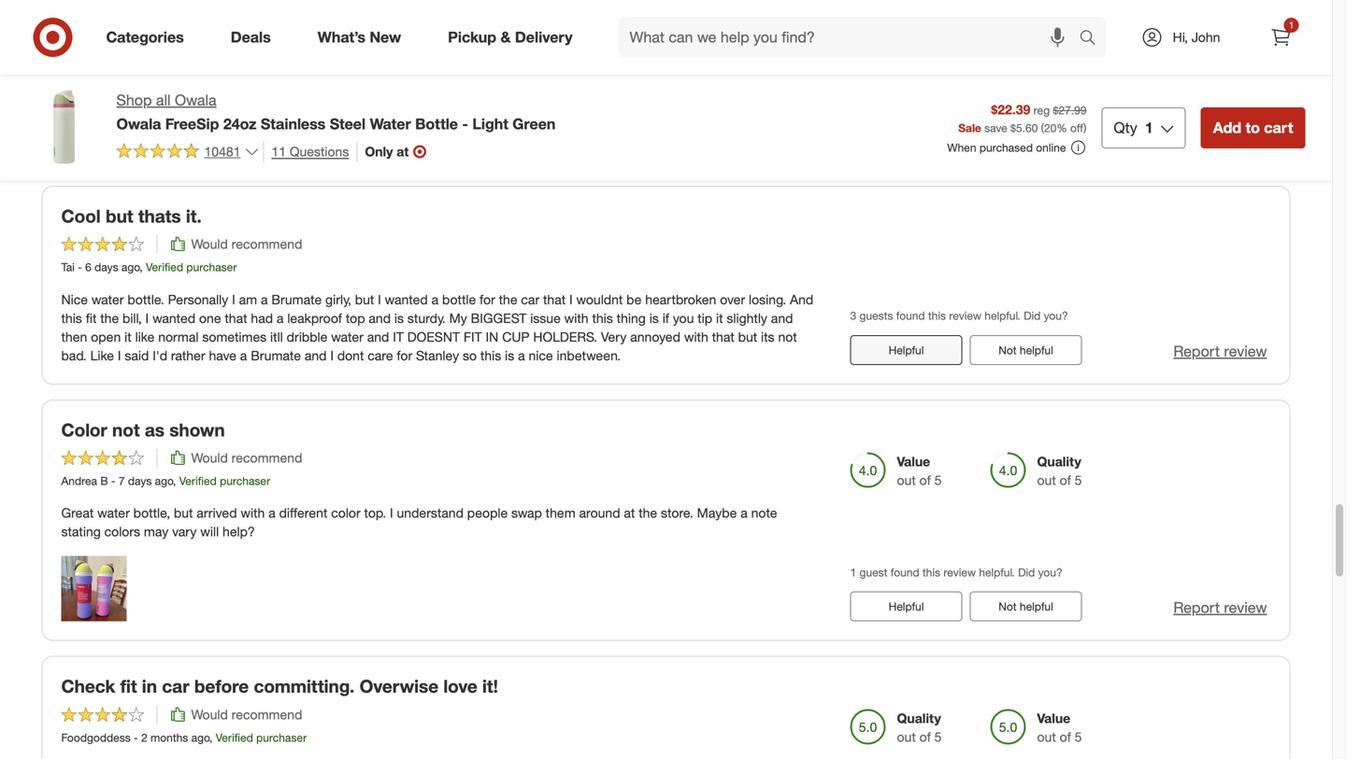 Task type: vqa. For each thing, say whether or not it's contained in the screenshot.
Target
no



Task type: locate. For each thing, give the bounding box(es) containing it.
verified right verified purchases option
[[1167, 77, 1217, 96]]

1 not from the top
[[999, 343, 1017, 357]]

1 vertical spatial the
[[100, 310, 119, 327]]

with up help?
[[241, 505, 265, 522]]

color
[[61, 420, 107, 441]]

2 not from the top
[[999, 600, 1017, 614]]

1 vertical spatial not
[[999, 600, 1017, 614]]

0 vertical spatial that
[[543, 292, 566, 308]]

you? for out of 5
[[1038, 566, 1063, 580]]

0 horizontal spatial value out of 5
[[897, 454, 942, 489]]

would recommend down before
[[191, 707, 302, 724]]

1 vertical spatial value out of 5
[[1037, 711, 1082, 746]]

purchaser up arrived at the left bottom of the page
[[220, 474, 270, 489]]

0 vertical spatial not
[[778, 329, 797, 345]]

color
[[331, 505, 360, 522]]

3
[[850, 309, 856, 323]]

1 vertical spatial recommend
[[232, 450, 302, 467]]

if
[[662, 310, 669, 327]]

2 horizontal spatial ago
[[191, 731, 209, 745]]

tai - 6 days ago , verified purchaser
[[61, 261, 237, 275]]

1 would from the top
[[191, 236, 228, 253]]

around
[[579, 505, 620, 522]]

1 horizontal spatial ago
[[155, 474, 173, 489]]

2 would from the top
[[191, 450, 228, 467]]

i right like
[[118, 348, 121, 364]]

0 horizontal spatial fit
[[86, 310, 97, 327]]

2 vertical spatial recommend
[[232, 707, 302, 724]]

not helpful down 1 guest found this review helpful. did you?
[[999, 600, 1053, 614]]

1 horizontal spatial days
[[128, 474, 152, 489]]

shop all owala owala freesip 24oz stainless steel water bottle - light green
[[116, 91, 556, 133]]

purchaser up personally on the left top of page
[[186, 261, 237, 275]]

2 vertical spatial would recommend
[[191, 707, 302, 724]]

but down slightly
[[738, 329, 757, 345]]

b
[[100, 474, 108, 489]]

helpful button
[[850, 335, 962, 365], [850, 592, 962, 622]]

- left light
[[462, 115, 468, 133]]

would recommend for car
[[191, 707, 302, 724]]

what's
[[318, 28, 365, 46]]

1 horizontal spatial with
[[564, 310, 589, 327]]

recommend down check fit in car before committing. overwise love it!
[[232, 707, 302, 724]]

water inside great water bottle, but arrived with a different color top. i understand people swap them around at the store. maybe a note stating colors may vary will help?
[[97, 505, 130, 522]]

2 report from the top
[[1174, 599, 1220, 618]]

would recommend up am
[[191, 236, 302, 253]]

i right top.
[[390, 505, 393, 522]]

1 vertical spatial wanted
[[152, 310, 195, 327]]

would down it.
[[191, 236, 228, 253]]

ago for thats
[[121, 261, 140, 275]]

, up vary
[[173, 474, 176, 489]]

not down 3 guests found this review helpful. did you?
[[999, 343, 1017, 357]]

,
[[140, 261, 143, 275], [173, 474, 176, 489], [209, 731, 213, 745]]

did for would recommend
[[1024, 309, 1041, 323]]

this down wouldnt
[[592, 310, 613, 327]]

you
[[673, 310, 694, 327]]

and up its
[[771, 310, 793, 327]]

that down tip
[[712, 329, 735, 345]]

this down in
[[480, 348, 501, 364]]

the left store.
[[639, 505, 657, 522]]

2 would recommend from the top
[[191, 450, 302, 467]]

recommend up am
[[232, 236, 302, 253]]

fit inside nice water bottle. personally i am a brumate girly, but i wanted a bottle for the car that i wouldnt be heartbroken over losing. and this fit the bill, i wanted one that had a leakproof top and is sturdy. my biggest issue with this thing is if you tip it slightly and then open it like normal sometimes itll dribble water and it doesnt fit in cup holders. very annoyed with that but its not bad. like i said i'd rather have a brumate and i dont care for stanley so this is a nice inbetween.
[[86, 310, 97, 327]]

days right 6 on the left of page
[[95, 261, 118, 275]]

car
[[521, 292, 539, 308], [162, 677, 189, 698]]

2 horizontal spatial that
[[712, 329, 735, 345]]

found right guest
[[891, 566, 919, 580]]

helpful for out of 5
[[889, 600, 924, 614]]

1 helpful from the top
[[889, 343, 924, 357]]

rather
[[171, 348, 205, 364]]

owala down shop
[[116, 115, 161, 133]]

1 vertical spatial fit
[[120, 677, 137, 698]]

1 report review from the top
[[1174, 342, 1267, 361]]

for up biggest
[[480, 292, 495, 308]]

2 report review from the top
[[1174, 599, 1267, 618]]

0 horizontal spatial for
[[397, 348, 412, 364]]

ago up bottle.
[[121, 261, 140, 275]]

may
[[144, 524, 168, 541]]

ago up bottle,
[[155, 474, 173, 489]]

not for out of 5
[[999, 600, 1017, 614]]

helpful down 3 guests found this review helpful. did you?
[[1020, 343, 1053, 357]]

0 vertical spatial value
[[897, 454, 930, 470]]

water up bill,
[[91, 292, 124, 308]]

that up issue
[[543, 292, 566, 308]]

deals link
[[215, 17, 294, 58]]

0 horizontal spatial ,
[[140, 261, 143, 275]]

0 vertical spatial with
[[564, 310, 589, 327]]

1 horizontal spatial at
[[624, 505, 635, 522]]

check
[[61, 677, 115, 698]]

but right cool
[[106, 206, 133, 227]]

andrea b - 7 days ago , verified purchaser
[[61, 474, 270, 489]]

deals
[[231, 28, 271, 46]]

0 horizontal spatial car
[[162, 677, 189, 698]]

0 vertical spatial helpful
[[889, 343, 924, 357]]

categories link
[[90, 17, 207, 58]]

and
[[790, 292, 813, 308]]

0 vertical spatial at
[[397, 143, 409, 160]]

$27.99
[[1053, 103, 1087, 117]]

0 vertical spatial did
[[1024, 309, 1041, 323]]

report review button
[[1174, 341, 1267, 362], [1174, 598, 1267, 619]]

ago
[[121, 261, 140, 275], [155, 474, 173, 489], [191, 731, 209, 745]]

wanted up sturdy.
[[385, 292, 428, 308]]

0 vertical spatial 1
[[1289, 19, 1294, 31]]

star
[[499, 69, 518, 83]]

2 vertical spatial ago
[[191, 731, 209, 745]]

verified up arrived at the left bottom of the page
[[179, 474, 217, 489]]

2 helpful from the top
[[1020, 600, 1053, 614]]

2 horizontal spatial the
[[639, 505, 657, 522]]

wanted up 'normal'
[[152, 310, 195, 327]]

1 horizontal spatial car
[[521, 292, 539, 308]]

1 vertical spatial would recommend
[[191, 450, 302, 467]]

fit left in
[[120, 677, 137, 698]]

leakproof
[[287, 310, 342, 327]]

0 vertical spatial purchaser
[[186, 261, 237, 275]]

not helpful down 3 guests found this review helpful. did you?
[[999, 343, 1053, 357]]

is left if
[[649, 310, 659, 327]]

not helpful button for out of 5
[[970, 592, 1082, 622]]

pickup & delivery
[[448, 28, 573, 46]]

1 vertical spatial helpful
[[889, 600, 924, 614]]

helpful down 1 guest found this review helpful. did you?
[[1020, 600, 1053, 614]]

1 helpful from the top
[[1020, 343, 1053, 357]]

days
[[95, 261, 118, 275], [128, 474, 152, 489]]

3 recommend from the top
[[232, 707, 302, 724]]

value
[[897, 454, 930, 470], [1037, 711, 1071, 727]]

1 horizontal spatial 1
[[1145, 119, 1153, 137]]

2 vertical spatial with
[[241, 505, 265, 522]]

0 vertical spatial helpful button
[[850, 335, 962, 365]]

days right "7"
[[128, 474, 152, 489]]

1 left guest
[[850, 566, 856, 580]]

0 vertical spatial car
[[521, 292, 539, 308]]

0 vertical spatial for
[[480, 292, 495, 308]]

helpful down the guests
[[889, 343, 924, 357]]

categories
[[106, 28, 184, 46]]

would for car
[[191, 707, 228, 724]]

report review for would recommend
[[1174, 342, 1267, 361]]

1 not helpful button from the top
[[970, 335, 1082, 365]]

0 vertical spatial report review
[[1174, 342, 1267, 361]]

purchaser down check fit in car before committing. overwise love it!
[[256, 731, 307, 745]]

1 horizontal spatial value
[[1037, 711, 1071, 727]]

1 vertical spatial would
[[191, 450, 228, 467]]

of
[[919, 473, 931, 489], [1060, 473, 1071, 489], [919, 730, 931, 746], [1060, 730, 1071, 746]]

a right had
[[277, 310, 284, 327]]

owala up freesip
[[175, 91, 217, 109]]

$22.39 reg $27.99 sale save $ 5.60 ( 20 % off )
[[958, 101, 1087, 135]]

-
[[462, 115, 468, 133], [78, 261, 82, 275], [111, 474, 116, 489], [134, 731, 138, 745]]

1 horizontal spatial it
[[716, 310, 723, 327]]

1 vertical spatial helpful button
[[850, 592, 962, 622]]

1 would recommend from the top
[[191, 236, 302, 253]]

2 vertical spatial purchaser
[[256, 731, 307, 745]]

2 vertical spatial 1
[[850, 566, 856, 580]]

fit
[[86, 310, 97, 327], [120, 677, 137, 698]]

them
[[546, 505, 575, 522]]

inbetween.
[[557, 348, 621, 364]]

0 horizontal spatial 1
[[850, 566, 856, 580]]

0 vertical spatial report review button
[[1174, 341, 1267, 362]]

0 horizontal spatial that
[[225, 310, 247, 327]]

helpful down 1 guest found this review helpful. did you?
[[889, 600, 924, 614]]

search
[[1071, 30, 1116, 48]]

1 horizontal spatial for
[[480, 292, 495, 308]]

not down 1 guest found this review helpful. did you?
[[999, 600, 1017, 614]]

but up vary
[[174, 505, 193, 522]]

0 vertical spatial fit
[[86, 310, 97, 327]]

would
[[191, 236, 228, 253], [191, 450, 228, 467], [191, 707, 228, 724]]

1 vertical spatial owala
[[116, 115, 161, 133]]

car right in
[[162, 677, 189, 698]]

for down it
[[397, 348, 412, 364]]

0 vertical spatial quality
[[1037, 454, 1081, 470]]

out
[[897, 473, 916, 489], [1037, 473, 1056, 489], [897, 730, 916, 746], [1037, 730, 1056, 746]]

1 vertical spatial at
[[624, 505, 635, 522]]

0 vertical spatial it
[[716, 310, 723, 327]]

1 horizontal spatial fit
[[120, 677, 137, 698]]

2 not helpful from the top
[[999, 600, 1053, 614]]

1 horizontal spatial that
[[543, 292, 566, 308]]

found right the guests
[[896, 309, 925, 323]]

1 vertical spatial not helpful
[[999, 600, 1053, 614]]

1 vertical spatial 1
[[1145, 119, 1153, 137]]

10481
[[204, 143, 241, 160]]

not
[[999, 343, 1017, 357], [999, 600, 1017, 614]]

with down tip
[[684, 329, 708, 345]]

stainless
[[261, 115, 326, 133]]

maybe
[[697, 505, 737, 522]]

review
[[949, 309, 981, 323], [1224, 342, 1267, 361], [944, 566, 976, 580], [1224, 599, 1267, 618]]

helpful. for out of 5
[[979, 566, 1015, 580]]

0 vertical spatial recommend
[[232, 236, 302, 253]]

1 helpful button from the top
[[850, 335, 962, 365]]

0 vertical spatial helpful
[[1020, 343, 1053, 357]]

to
[[1246, 119, 1260, 137]]

heartbroken
[[645, 292, 716, 308]]

only at
[[365, 143, 409, 160]]

water up dont
[[331, 329, 363, 345]]

when
[[947, 141, 976, 155]]

the up open
[[100, 310, 119, 327]]

would down shown
[[191, 450, 228, 467]]

great
[[61, 505, 94, 522]]

recommend for shown
[[232, 450, 302, 467]]

$22.39
[[991, 101, 1030, 118]]

help?
[[223, 524, 255, 541]]

helpful button for out of 5
[[850, 592, 962, 622]]

1 vertical spatial did
[[1018, 566, 1035, 580]]

1 vertical spatial report
[[1174, 599, 1220, 618]]

not helpful for would recommend
[[999, 343, 1053, 357]]

- left 6 on the left of page
[[78, 261, 82, 275]]

0 horizontal spatial it
[[124, 329, 132, 345]]

helpful button down the guests
[[850, 335, 962, 365]]

1 vertical spatial report review
[[1174, 599, 1267, 618]]

2 not helpful button from the top
[[970, 592, 1082, 622]]

not left as
[[112, 420, 140, 441]]

found
[[896, 309, 925, 323], [891, 566, 919, 580]]

20
[[1044, 121, 1057, 135]]

2 vertical spatial the
[[639, 505, 657, 522]]

1 recommend from the top
[[232, 236, 302, 253]]

2 vertical spatial would
[[191, 707, 228, 724]]

helpful button down guest
[[850, 592, 962, 622]]

1 vertical spatial purchaser
[[220, 474, 270, 489]]

1 vertical spatial quality
[[897, 711, 941, 727]]

what's new link
[[302, 17, 425, 58]]

the up biggest
[[499, 292, 517, 308]]

this
[[928, 309, 946, 323], [61, 310, 82, 327], [592, 310, 613, 327], [480, 348, 501, 364], [923, 566, 940, 580]]

1 right qty
[[1145, 119, 1153, 137]]

that
[[543, 292, 566, 308], [225, 310, 247, 327], [712, 329, 735, 345]]

but up top
[[355, 292, 374, 308]]

recommend up different
[[232, 450, 302, 467]]

only
[[365, 143, 393, 160]]

0 vertical spatial not
[[999, 343, 1017, 357]]

value out of 5
[[897, 454, 942, 489], [1037, 711, 1082, 746]]

the inside great water bottle, but arrived with a different color top. i understand people swap them around at the store. maybe a note stating colors may vary will help?
[[639, 505, 657, 522]]

0 vertical spatial water
[[91, 292, 124, 308]]

2 report review button from the top
[[1174, 598, 1267, 619]]

i left wouldnt
[[569, 292, 573, 308]]

0 horizontal spatial owala
[[116, 115, 161, 133]]

- left 2
[[134, 731, 138, 745]]

helpful for out of 5
[[1020, 600, 1053, 614]]

normal
[[158, 329, 199, 345]]

before
[[194, 677, 249, 698]]

save
[[985, 121, 1007, 135]]

did for out of 5
[[1018, 566, 1035, 580]]

, for thats
[[140, 261, 143, 275]]

0 vertical spatial you?
[[1044, 309, 1068, 323]]

nice
[[529, 348, 553, 364]]

1 horizontal spatial value out of 5
[[1037, 711, 1082, 746]]

what's new
[[318, 28, 401, 46]]

i right girly, at the left top of page
[[378, 292, 381, 308]]

1 horizontal spatial the
[[499, 292, 517, 308]]

brumate down itll
[[251, 348, 301, 364]]

helpful.
[[985, 309, 1021, 323], [979, 566, 1015, 580]]

1 report from the top
[[1174, 342, 1220, 361]]

qty 1
[[1114, 119, 1153, 137]]

would recommend down shown
[[191, 450, 302, 467]]

2 horizontal spatial with
[[684, 329, 708, 345]]

annoyed
[[630, 329, 680, 345]]

1 horizontal spatial quality
[[1037, 454, 1081, 470]]

not helpful for out of 5
[[999, 600, 1053, 614]]

is up it
[[394, 310, 404, 327]]

3 would from the top
[[191, 707, 228, 724]]

would down before
[[191, 707, 228, 724]]

0 vertical spatial owala
[[175, 91, 217, 109]]

not helpful button down 1 guest found this review helpful. did you?
[[970, 592, 1082, 622]]

2 recommend from the top
[[232, 450, 302, 467]]

1 horizontal spatial is
[[505, 348, 514, 364]]

1 vertical spatial not helpful button
[[970, 592, 1082, 622]]

0 vertical spatial would recommend
[[191, 236, 302, 253]]

ago right months
[[191, 731, 209, 745]]

that up sometimes
[[225, 310, 247, 327]]

3 would recommend from the top
[[191, 707, 302, 724]]

2 helpful button from the top
[[850, 592, 962, 622]]

1 report review button from the top
[[1174, 341, 1267, 362]]

car up issue
[[521, 292, 539, 308]]

wanted
[[385, 292, 428, 308], [152, 310, 195, 327]]

at right only
[[397, 143, 409, 160]]

1 not helpful from the top
[[999, 343, 1053, 357]]

cool but thats it.
[[61, 206, 202, 227]]

it right tip
[[716, 310, 723, 327]]

is down cup
[[505, 348, 514, 364]]

1 vertical spatial not
[[112, 420, 140, 441]]

1 vertical spatial ,
[[173, 474, 176, 489]]

like
[[90, 348, 114, 364]]

2 horizontal spatial 1
[[1289, 19, 1294, 31]]

it left like
[[124, 329, 132, 345]]

image of owala freesip 24oz stainless steel water bottle - light green image
[[27, 90, 101, 165]]

with up "holders."
[[564, 310, 589, 327]]

so
[[463, 348, 477, 364]]

water up colors
[[97, 505, 130, 522]]

, right months
[[209, 731, 213, 745]]

1 guest found this review helpful. did you?
[[850, 566, 1063, 580]]

fit up open
[[86, 310, 97, 327]]

brumate up leakproof
[[271, 292, 322, 308]]

0 vertical spatial wanted
[[385, 292, 428, 308]]

foodgoddess - 2 months ago , verified purchaser
[[61, 731, 307, 745]]

2 helpful from the top
[[889, 600, 924, 614]]

guest
[[860, 566, 888, 580]]

report for out of 5
[[1174, 599, 1220, 618]]

1 up purchases
[[1289, 19, 1294, 31]]

not helpful button down 3 guests found this review helpful. did you?
[[970, 335, 1082, 365]]

at inside great water bottle, but arrived with a different color top. i understand people swap them around at the store. maybe a note stating colors may vary will help?
[[624, 505, 635, 522]]

stanley
[[416, 348, 459, 364]]

0 horizontal spatial ago
[[121, 261, 140, 275]]

0 vertical spatial would
[[191, 236, 228, 253]]

in
[[142, 677, 157, 698]]

foodgoddess
[[61, 731, 131, 745]]

, up bottle.
[[140, 261, 143, 275]]

not helpful button for would recommend
[[970, 335, 1082, 365]]

not right its
[[778, 329, 797, 345]]

bottle,
[[133, 505, 170, 522]]



Task type: describe. For each thing, give the bounding box(es) containing it.
0 horizontal spatial wanted
[[152, 310, 195, 327]]

losing.
[[749, 292, 786, 308]]

and up care
[[367, 329, 389, 345]]

light
[[472, 115, 508, 133]]

&
[[501, 28, 511, 46]]

thats
[[138, 206, 181, 227]]

0 horizontal spatial days
[[95, 261, 118, 275]]

bill,
[[122, 310, 142, 327]]

1 vertical spatial days
[[128, 474, 152, 489]]

would recommend for shown
[[191, 450, 302, 467]]

1 vertical spatial that
[[225, 310, 247, 327]]

dribble
[[287, 329, 327, 345]]

wouldnt
[[576, 292, 623, 308]]

not inside nice water bottle. personally i am a brumate girly, but i wanted a bottle for the car that i wouldnt be heartbroken over losing. and this fit the bill, i wanted one that had a leakproof top and is sturdy. my biggest issue with this thing is if you tip it slightly and then open it like normal sometimes itll dribble water and it doesnt fit in cup holders. very annoyed with that but its not bad. like i said i'd rather have a brumate and i dont care for stanley so this is a nice inbetween.
[[778, 329, 797, 345]]

this up then
[[61, 310, 82, 327]]

i left dont
[[330, 348, 334, 364]]

hi, john
[[1173, 29, 1220, 45]]

pickup
[[448, 28, 496, 46]]

would for it.
[[191, 236, 228, 253]]

2 horizontal spatial is
[[649, 310, 659, 327]]

1 for 1 guest found this review helpful. did you?
[[850, 566, 856, 580]]

itll
[[270, 329, 283, 345]]

tip
[[698, 310, 712, 327]]

- inside the shop all owala owala freesip 24oz stainless steel water bottle - light green
[[462, 115, 468, 133]]

a left "note" at the right bottom
[[741, 505, 748, 522]]

(
[[1041, 121, 1044, 135]]

pickup & delivery link
[[432, 17, 596, 58]]

would for shown
[[191, 450, 228, 467]]

car inside nice water bottle. personally i am a brumate girly, but i wanted a bottle for the car that i wouldnt be heartbroken over losing. and this fit the bill, i wanted one that had a leakproof top and is sturdy. my biggest issue with this thing is if you tip it slightly and then open it like normal sometimes itll dribble water and it doesnt fit in cup holders. very annoyed with that but its not bad. like i said i'd rather have a brumate and i dont care for stanley so this is a nice inbetween.
[[521, 292, 539, 308]]

have
[[209, 348, 236, 364]]

verified up bottle.
[[146, 261, 183, 275]]

found for would recommend
[[896, 309, 925, 323]]

and down the 'dribble' at the left of the page
[[305, 348, 327, 364]]

1 vertical spatial ago
[[155, 474, 173, 489]]

shown
[[169, 420, 225, 441]]

purchased
[[980, 141, 1033, 155]]

delivery
[[515, 28, 573, 46]]

2
[[141, 731, 147, 745]]

%
[[1057, 121, 1067, 135]]

off
[[1070, 121, 1084, 135]]

like
[[135, 329, 155, 345]]

cool
[[61, 206, 101, 227]]

be
[[626, 292, 642, 308]]

helpful for would recommend
[[889, 343, 924, 357]]

recommend for it.
[[232, 236, 302, 253]]

1 link
[[1261, 17, 1302, 58]]

very
[[601, 329, 627, 345]]

0 vertical spatial the
[[499, 292, 517, 308]]

a left nice
[[518, 348, 525, 364]]

a up sturdy.
[[432, 292, 439, 308]]

helpful button for would recommend
[[850, 335, 962, 365]]

helpful. for would recommend
[[985, 309, 1021, 323]]

guests
[[860, 309, 893, 323]]

11
[[271, 143, 286, 160]]

Verified purchases checkbox
[[1141, 77, 1159, 96]]

questions
[[290, 143, 349, 160]]

people
[[467, 505, 508, 522]]

new
[[370, 28, 401, 46]]

1 vertical spatial brumate
[[251, 348, 301, 364]]

ago for in
[[191, 731, 209, 745]]

verified purchases
[[1167, 77, 1290, 96]]

With photos checkbox
[[1141, 52, 1159, 71]]

0 vertical spatial quality out of 5
[[1037, 454, 1082, 489]]

shop
[[116, 91, 152, 109]]

water
[[370, 115, 411, 133]]

girly,
[[325, 292, 351, 308]]

water for cool but thats it.
[[91, 292, 124, 308]]

purchases
[[1221, 77, 1290, 96]]

not for would recommend
[[999, 343, 1017, 357]]

reg
[[1034, 103, 1050, 117]]

open
[[91, 329, 121, 345]]

purchaser for it.
[[186, 261, 237, 275]]

purchaser for car
[[256, 731, 307, 745]]

1 vertical spatial it
[[124, 329, 132, 345]]

report review button for would recommend
[[1174, 341, 1267, 362]]

4 star
[[489, 69, 518, 83]]

you? for would recommend
[[1044, 309, 1068, 323]]

love
[[443, 677, 477, 698]]

24oz
[[223, 115, 257, 133]]

2 vertical spatial that
[[712, 329, 735, 345]]

0 horizontal spatial is
[[394, 310, 404, 327]]

a left different
[[268, 505, 276, 522]]

but inside great water bottle, but arrived with a different color top. i understand people swap them around at the store. maybe a note stating colors may vary will help?
[[174, 505, 193, 522]]

hi,
[[1173, 29, 1188, 45]]

note
[[751, 505, 777, 522]]

would recommend for it.
[[191, 236, 302, 253]]

store.
[[661, 505, 693, 522]]

- left "7"
[[111, 474, 116, 489]]

report review for out of 5
[[1174, 599, 1267, 618]]

cup
[[502, 329, 530, 345]]

different
[[279, 505, 328, 522]]

1 horizontal spatial wanted
[[385, 292, 428, 308]]

bad.
[[61, 348, 87, 364]]

1 vertical spatial for
[[397, 348, 412, 364]]

this right guest
[[923, 566, 940, 580]]

i'd
[[153, 348, 167, 364]]

great water bottle, but arrived with a different color top. i understand people swap them around at the store. maybe a note stating colors may vary will help?
[[61, 505, 777, 541]]

top.
[[364, 505, 386, 522]]

i inside great water bottle, but arrived with a different color top. i understand people swap them around at the store. maybe a note stating colors may vary will help?
[[390, 505, 393, 522]]

then
[[61, 329, 87, 345]]

7
[[119, 474, 125, 489]]

andrea
[[61, 474, 97, 489]]

11 questions link
[[263, 141, 349, 162]]

add
[[1213, 119, 1241, 137]]

verified down before
[[216, 731, 253, 745]]

qty
[[1114, 119, 1137, 137]]

vary
[[172, 524, 197, 541]]

said
[[125, 348, 149, 364]]

thing
[[617, 310, 646, 327]]

bottle
[[442, 292, 476, 308]]

helpful for would recommend
[[1020, 343, 1053, 357]]

nice water bottle. personally i am a brumate girly, but i wanted a bottle for the car that i wouldnt be heartbroken over losing. and this fit the bill, i wanted one that had a leakproof top and is sturdy. my biggest issue with this thing is if you tip it slightly and then open it like normal sometimes itll dribble water and it doesnt fit in cup holders. very annoyed with that but its not bad. like i said i'd rather have a brumate and i dont care for stanley so this is a nice inbetween.
[[61, 292, 813, 364]]

a down sometimes
[[240, 348, 247, 364]]

doesnt
[[407, 329, 460, 345]]

1 horizontal spatial owala
[[175, 91, 217, 109]]

this right the guests
[[928, 309, 946, 323]]

fit
[[464, 329, 482, 345]]

report review button for out of 5
[[1174, 598, 1267, 619]]

and right top
[[369, 310, 391, 327]]

1 for 1
[[1289, 19, 1294, 31]]

, for in
[[209, 731, 213, 745]]

online
[[1036, 141, 1066, 155]]

0 horizontal spatial at
[[397, 143, 409, 160]]

i left am
[[232, 292, 235, 308]]

issue
[[530, 310, 561, 327]]

report for would recommend
[[1174, 342, 1220, 361]]

all
[[156, 91, 171, 109]]

i right bill,
[[145, 310, 149, 327]]

What can we help you find? suggestions appear below search field
[[618, 17, 1084, 58]]

its
[[761, 329, 775, 345]]

holders.
[[533, 329, 597, 345]]

guest review image 1 of 1, zoom in image
[[61, 557, 127, 622]]

10481 link
[[116, 141, 259, 164]]

committing.
[[254, 677, 355, 698]]

it.
[[186, 206, 202, 227]]

1 horizontal spatial ,
[[173, 474, 176, 489]]

0 horizontal spatial the
[[100, 310, 119, 327]]

0 horizontal spatial quality out of 5
[[897, 711, 942, 746]]

found for out of 5
[[891, 566, 919, 580]]

recommend for car
[[232, 707, 302, 724]]

steel
[[330, 115, 366, 133]]

a right am
[[261, 292, 268, 308]]

in
[[486, 329, 499, 345]]

with inside great water bottle, but arrived with a different color top. i understand people swap them around at the store. maybe a note stating colors may vary will help?
[[241, 505, 265, 522]]

1 vertical spatial water
[[331, 329, 363, 345]]

0 horizontal spatial quality
[[897, 711, 941, 727]]

0 horizontal spatial value
[[897, 454, 930, 470]]

nice
[[61, 292, 88, 308]]

check fit in car before committing. overwise love it!
[[61, 677, 498, 698]]

search button
[[1071, 17, 1116, 62]]

over
[[720, 292, 745, 308]]

1 vertical spatial value
[[1037, 711, 1071, 727]]

water for color not as shown
[[97, 505, 130, 522]]

my
[[449, 310, 467, 327]]

)
[[1084, 121, 1087, 135]]

one
[[199, 310, 221, 327]]

0 vertical spatial brumate
[[271, 292, 322, 308]]

slightly
[[727, 310, 767, 327]]



